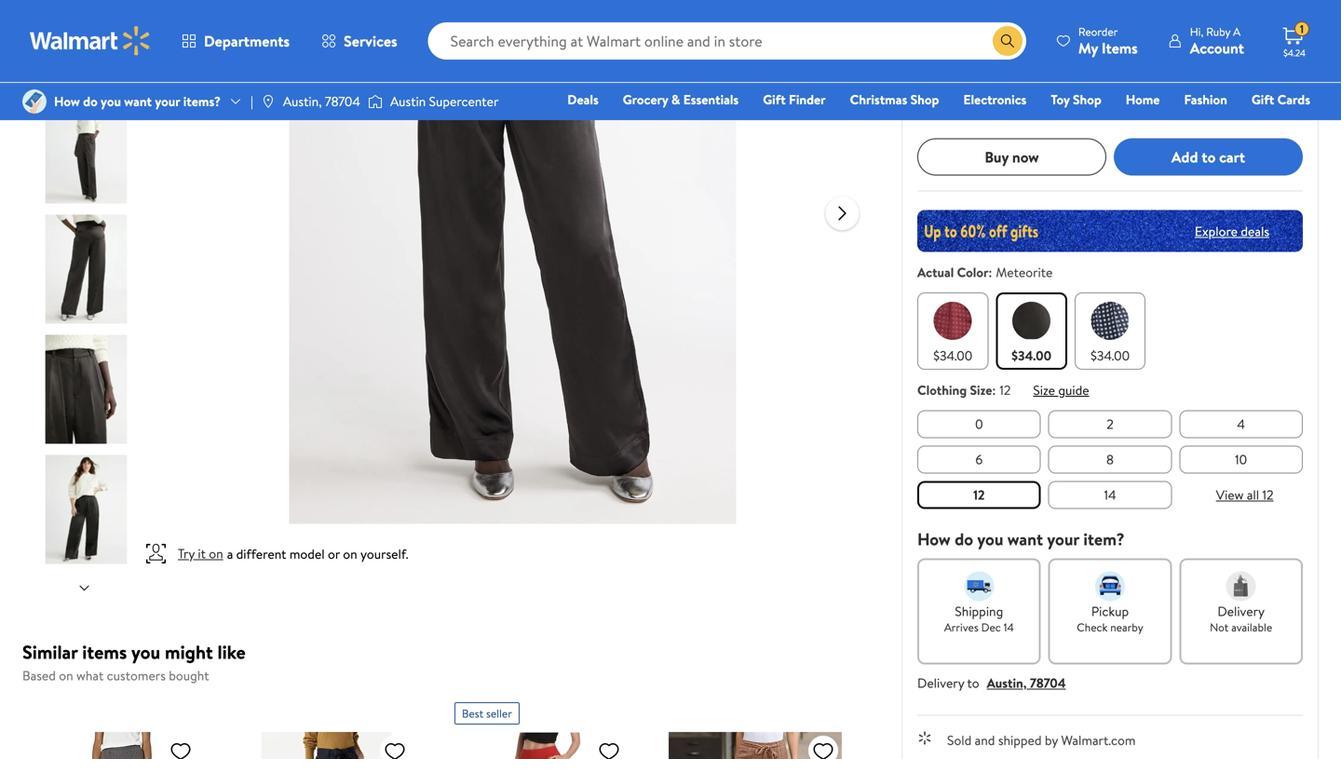 Task type: locate. For each thing, give the bounding box(es) containing it.
gift left cards
[[1252, 90, 1275, 109]]

1 horizontal spatial $34.00 button
[[996, 293, 1067, 370]]

0 horizontal spatial 14
[[1004, 619, 1014, 635]]

home link
[[1118, 89, 1169, 109]]

guide
[[1059, 381, 1090, 399]]

1 vertical spatial you
[[978, 528, 1004, 551]]

0 horizontal spatial shop
[[911, 90, 939, 109]]

your left items?
[[155, 92, 180, 110]]

similar
[[22, 639, 78, 665]]

hi,
[[1190, 24, 1204, 40]]

delivery inside "delivery not available"
[[1218, 602, 1265, 620]]

shipped
[[998, 731, 1042, 749]]

$34.00 button up clothing
[[918, 293, 989, 370]]

2 right (4.0)
[[1004, 31, 1010, 47]]

deals link
[[559, 89, 607, 109]]

try it on button
[[178, 539, 223, 569]]

2 horizontal spatial you
[[978, 528, 1004, 551]]

1 $34.00 button from the left
[[918, 293, 989, 370]]

how down free assembly women's high rise pleated satin trousers, 31" inseam, sizes 0-20 - image 1 of 7
[[54, 92, 80, 110]]

walmart image
[[30, 26, 151, 56]]

: for color
[[989, 263, 992, 281]]

shop right the toy
[[1073, 90, 1102, 109]]

1 horizontal spatial shop
[[1073, 90, 1102, 109]]

0 vertical spatial your
[[155, 92, 180, 110]]

0 horizontal spatial $34.00 button
[[918, 293, 989, 370]]

do down free assembly women's high rise pleated satin trousers, 31" inseam, sizes 0-20 - image 1 of 7
[[83, 92, 98, 110]]

0
[[975, 415, 983, 433]]

0 horizontal spatial  image
[[22, 89, 47, 114]]

2 shop from the left
[[1073, 90, 1102, 109]]

how for how do you want your item?
[[918, 528, 951, 551]]

14 down 8 button
[[1104, 486, 1117, 504]]

delivery to austin, 78704
[[918, 674, 1066, 692]]

2 size from the left
[[1033, 381, 1055, 399]]

$34.00 up 2 button
[[1091, 347, 1130, 365]]

home
[[1126, 90, 1160, 109]]

1 horizontal spatial do
[[955, 528, 974, 551]]

 image left austin
[[368, 92, 383, 111]]

$34.00 up clothing
[[934, 347, 973, 365]]

product group
[[455, 695, 628, 759]]

0 horizontal spatial how
[[54, 92, 80, 110]]

you up customers
[[131, 639, 160, 665]]

on right or
[[343, 545, 357, 563]]

actual color list
[[914, 289, 1307, 374]]

2 horizontal spatial on
[[343, 545, 357, 563]]

price
[[918, 105, 942, 121]]

add to favorites list, free assembly women's high rise belted barrel pants, 26" inseam for regular, sizes 0-18 image
[[384, 740, 406, 759]]

delivery down arrives
[[918, 674, 965, 692]]

1 horizontal spatial delivery
[[1218, 602, 1265, 620]]

actual color : meteorite
[[918, 263, 1053, 281]]

based
[[22, 667, 56, 685]]

1 vertical spatial your
[[1047, 528, 1080, 551]]

14 right dec
[[1004, 619, 1014, 635]]

&
[[672, 90, 680, 109]]

1 size from the left
[[970, 381, 992, 399]]

2 vertical spatial you
[[131, 639, 160, 665]]

reorder
[[1079, 24, 1118, 40]]

2 horizontal spatial 12
[[1263, 486, 1274, 504]]

gift inside gift cards registry
[[1252, 90, 1275, 109]]

and
[[975, 731, 995, 749]]

0 vertical spatial you
[[101, 92, 121, 110]]

want
[[124, 92, 152, 110], [1008, 528, 1043, 551]]

0 horizontal spatial 78704
[[325, 92, 360, 110]]

services button
[[306, 19, 413, 63]]

buy now button
[[918, 138, 1107, 176]]

your for items?
[[155, 92, 180, 110]]

fashion
[[1184, 90, 1228, 109]]

$34.00 button
[[918, 293, 989, 370], [996, 293, 1067, 370], [1075, 293, 1146, 370]]

to inside button
[[1202, 147, 1216, 167]]

you for similar items you might like based on what customers bought
[[131, 639, 160, 665]]

shop
[[911, 90, 939, 109], [1073, 90, 1102, 109]]

0 vertical spatial how
[[54, 92, 80, 110]]

view all 12
[[1216, 486, 1274, 504]]

0 vertical spatial to
[[1202, 147, 1216, 167]]

items
[[1102, 38, 1138, 58]]

on inside similar items you might like based on what customers bought
[[59, 667, 73, 685]]

1 horizontal spatial size
[[1033, 381, 1055, 399]]

 image down free assembly women's high rise pleated satin trousers, 31" inseam, sizes 0-20 - image 1 of 7
[[22, 89, 47, 114]]

1 vertical spatial austin,
[[987, 674, 1027, 692]]

account
[[1190, 38, 1245, 58]]

next media item image
[[831, 202, 854, 225]]

registry link
[[1088, 116, 1152, 136]]

meteorite
[[996, 263, 1053, 281]]

do down 12 button
[[955, 528, 974, 551]]

want left items?
[[124, 92, 152, 110]]

gift left finder
[[763, 90, 786, 109]]

now
[[1012, 147, 1039, 167]]

0 horizontal spatial to
[[967, 674, 980, 692]]

1 horizontal spatial  image
[[261, 94, 276, 109]]

2
[[1004, 31, 1010, 47], [1107, 415, 1114, 433]]

1 horizontal spatial want
[[1008, 528, 1043, 551]]

0 vertical spatial 2
[[1004, 31, 1010, 47]]

0 horizontal spatial gift
[[763, 90, 786, 109]]

items?
[[183, 92, 221, 110]]

online
[[1026, 105, 1055, 121]]

you inside similar items you might like based on what customers bought
[[131, 639, 160, 665]]

1 vertical spatial want
[[1008, 528, 1043, 551]]

0 horizontal spatial your
[[155, 92, 180, 110]]

12 right all
[[1263, 486, 1274, 504]]

78704 down services dropdown button
[[325, 92, 360, 110]]

1 vertical spatial do
[[955, 528, 974, 551]]

pickup check nearby
[[1077, 602, 1144, 635]]

 image for austin supercenter
[[368, 92, 383, 111]]

free assembly women's high rise pleated satin trousers, 31" inseam, sizes 0-20 - image 4 of 7 image
[[32, 335, 141, 444]]

on left a
[[209, 544, 223, 563]]

how down 12 button
[[918, 528, 951, 551]]

$34.00 button up guide
[[1075, 293, 1146, 370]]

2 $34.00 button from the left
[[996, 293, 1067, 370]]

1 horizontal spatial 14
[[1104, 486, 1117, 504]]

walmart.com
[[1061, 731, 1136, 749]]

12 down 6 button
[[974, 486, 985, 504]]

0 vertical spatial :
[[989, 263, 992, 281]]

0 horizontal spatial want
[[124, 92, 152, 110]]

items
[[82, 639, 127, 665]]

austin, down dec
[[987, 674, 1027, 692]]

xflwam women's yoga dress pants stretchy work slacks business casual straight leg/bootcut pull on trousers with pockets red s image
[[455, 732, 628, 759]]

you down 12 button
[[978, 528, 1004, 551]]

1 shop from the left
[[911, 90, 939, 109]]

austin, right |
[[283, 92, 322, 110]]

1 horizontal spatial your
[[1047, 528, 1080, 551]]

on left the what
[[59, 667, 73, 685]]

 image for austin, 78704
[[261, 94, 276, 109]]

free assembly women's high rise pleated satin trousers, 31" inseam, sizes 0-20 - image 1 of 7 image
[[32, 0, 141, 83]]

14 inside 14 button
[[1104, 486, 1117, 504]]

0 vertical spatial want
[[124, 92, 152, 110]]

0 vertical spatial 14
[[1104, 486, 1117, 504]]

add to cart
[[1172, 147, 1246, 167]]

might
[[165, 639, 213, 665]]

not
[[1210, 619, 1229, 635]]

delivery for not
[[1218, 602, 1265, 620]]

delivery down the intent image for delivery
[[1218, 602, 1265, 620]]

$34.00 for first $34.00 button from left
[[934, 347, 973, 365]]

size left guide
[[1033, 381, 1055, 399]]

gift for cards
[[1252, 90, 1275, 109]]

how for how do you want your items?
[[54, 92, 80, 110]]

a
[[227, 545, 233, 563]]

0 horizontal spatial size
[[970, 381, 992, 399]]

 image for how do you want your items?
[[22, 89, 47, 114]]

walmart+ link
[[1247, 116, 1319, 136]]

0 horizontal spatial do
[[83, 92, 98, 110]]

your left the item?
[[1047, 528, 1080, 551]]

14 inside shipping arrives dec 14
[[1004, 619, 1014, 635]]

add
[[1172, 147, 1198, 167]]

1 vertical spatial delivery
[[918, 674, 965, 692]]

4
[[1237, 415, 1245, 433]]

do for how do you want your item?
[[955, 528, 974, 551]]

add to favorites list, hanes women's ecosmart petite open bottom leg sweatpants image
[[170, 740, 192, 759]]

size up the 0
[[970, 381, 992, 399]]

color
[[957, 263, 989, 281]]

0 vertical spatial delivery
[[1218, 602, 1265, 620]]

$4.24
[[1284, 47, 1306, 59]]

delivery
[[1218, 602, 1265, 620], [918, 674, 965, 692]]

2 horizontal spatial  image
[[368, 92, 383, 111]]

1 horizontal spatial how
[[918, 528, 951, 551]]

delivery for to
[[918, 674, 965, 692]]

78704 up by
[[1030, 674, 1066, 692]]

1 horizontal spatial on
[[209, 544, 223, 563]]

austin supercenter
[[390, 92, 499, 110]]

1 horizontal spatial to
[[1202, 147, 1216, 167]]

want down 12 button
[[1008, 528, 1043, 551]]

2 up 8
[[1107, 415, 1114, 433]]

0 horizontal spatial 12
[[974, 486, 985, 504]]

you for how do you want your items?
[[101, 92, 121, 110]]

$34.00
[[918, 63, 998, 100], [934, 347, 973, 365], [1012, 347, 1052, 365], [1091, 347, 1130, 365]]

add to cart button
[[1114, 138, 1303, 176]]

electronics link
[[955, 89, 1035, 109]]

intent image for pickup image
[[1096, 572, 1125, 601]]

: left meteorite
[[989, 263, 992, 281]]

12 inside 12 button
[[974, 486, 985, 504]]

1 vertical spatial how
[[918, 528, 951, 551]]

shop for toy shop
[[1073, 90, 1102, 109]]

 image right |
[[261, 94, 276, 109]]

0 vertical spatial do
[[83, 92, 98, 110]]

to left cart
[[1202, 147, 1216, 167]]

toy shop link
[[1043, 89, 1110, 109]]

0 horizontal spatial austin,
[[283, 92, 322, 110]]

registry
[[1096, 116, 1144, 135]]

1 horizontal spatial 78704
[[1030, 674, 1066, 692]]

cart
[[1220, 147, 1246, 167]]

nearby
[[1111, 619, 1144, 635]]

one debit
[[1168, 116, 1231, 135]]

sold
[[947, 731, 972, 749]]

1 vertical spatial 2
[[1107, 415, 1114, 433]]

one debit link
[[1160, 116, 1239, 136]]

you down walmart image
[[101, 92, 121, 110]]

to left austin, 78704 button
[[967, 674, 980, 692]]

shop left when
[[911, 90, 939, 109]]

when
[[945, 105, 971, 121]]

0 horizontal spatial delivery
[[918, 674, 965, 692]]

0 horizontal spatial on
[[59, 667, 73, 685]]

ruby
[[1207, 24, 1231, 40]]

12 up 0 button on the bottom of page
[[1000, 381, 1011, 399]]

free assembly women's high rise pleated satin trousers, 31" inseam, sizes 0-20 - image 5 of 7 image
[[32, 455, 141, 564]]

2 gift from the left
[[1252, 90, 1275, 109]]

 image
[[22, 89, 47, 114], [368, 92, 383, 111], [261, 94, 276, 109]]

size
[[970, 381, 992, 399], [1033, 381, 1055, 399]]

0 horizontal spatial you
[[101, 92, 121, 110]]

78704
[[325, 92, 360, 110], [1030, 674, 1066, 692]]

$34.00 button down meteorite
[[996, 293, 1067, 370]]

aueoeo wide leg pants for women fashion women solid color linen sashes straight casual long pants trousers image
[[669, 732, 842, 759]]

2 horizontal spatial $34.00 button
[[1075, 293, 1146, 370]]

1 horizontal spatial gift
[[1252, 90, 1275, 109]]

free assembly women's high rise pleated satin trousers, 31" inseam, sizes 0-20 - image 2 of 7 image
[[32, 95, 141, 204]]

1 vertical spatial 14
[[1004, 619, 1014, 635]]

on
[[209, 544, 223, 563], [343, 545, 357, 563], [59, 667, 73, 685]]

: up 0 button on the bottom of page
[[992, 381, 996, 399]]

$34.00 up size guide button at the right bottom of the page
[[1012, 347, 1052, 365]]

1 horizontal spatial 2
[[1107, 415, 1114, 433]]

it
[[198, 544, 206, 563]]

1 vertical spatial :
[[992, 381, 996, 399]]

yourself.
[[361, 545, 408, 563]]

or
[[328, 545, 340, 563]]

1 vertical spatial to
[[967, 674, 980, 692]]

6 button
[[918, 446, 1041, 474]]

1 gift from the left
[[763, 90, 786, 109]]

gift inside gift finder 'link'
[[763, 90, 786, 109]]

shipping arrives dec 14
[[944, 602, 1014, 635]]

1 horizontal spatial you
[[131, 639, 160, 665]]

2 reviews link
[[1000, 31, 1048, 47]]

shipping
[[955, 602, 1004, 620]]



Task type: vqa. For each thing, say whether or not it's contained in the screenshot.
Gift Finder
yes



Task type: describe. For each thing, give the bounding box(es) containing it.
model
[[290, 545, 325, 563]]

0 vertical spatial 78704
[[325, 92, 360, 110]]

supercenter
[[429, 92, 499, 110]]

explore deals link
[[1188, 214, 1277, 248]]

pickup
[[1092, 602, 1129, 620]]

14 button
[[1049, 481, 1172, 509]]

12 inside the view all 12 button
[[1263, 486, 1274, 504]]

purchased
[[974, 105, 1023, 121]]

8 button
[[1049, 446, 1172, 474]]

departments button
[[166, 19, 306, 63]]

austin
[[390, 92, 426, 110]]

clothing
[[918, 381, 967, 399]]

dec
[[982, 619, 1001, 635]]

free assembly women's high rise belted barrel pants, 26" inseam for regular, sizes 0-18 image
[[240, 732, 414, 759]]

to for add
[[1202, 147, 1216, 167]]

view all 12 button
[[1209, 480, 1281, 510]]

explore
[[1195, 222, 1238, 240]]

bought
[[169, 667, 209, 685]]

$34.00 for second $34.00 button from the right
[[1012, 347, 1052, 365]]

: for size
[[992, 381, 996, 399]]

you for how do you want your item?
[[978, 528, 1004, 551]]

(4.0) 2 reviews
[[977, 31, 1048, 47]]

price when purchased online
[[918, 105, 1055, 121]]

free assembly women's high rise pleated satin trousers, 31" inseam, sizes 0-20 image
[[215, 0, 811, 524]]

4 button
[[1180, 410, 1303, 438]]

how do you want your items?
[[54, 92, 221, 110]]

sold and shipped by walmart.com
[[947, 731, 1136, 749]]

how do you want your item?
[[918, 528, 1125, 551]]

12 button
[[918, 481, 1041, 509]]

austin, 78704 button
[[987, 674, 1066, 692]]

buy now
[[985, 147, 1039, 167]]

add to favorites list, xflwam women's yoga dress pants stretchy work slacks business casual straight leg/bootcut pull on trousers with pockets red s image
[[598, 740, 620, 759]]

different
[[236, 545, 286, 563]]

what
[[76, 667, 104, 685]]

do for how do you want your items?
[[83, 92, 98, 110]]

essentials
[[684, 90, 739, 109]]

toy
[[1051, 90, 1070, 109]]

$34.00 up when
[[918, 63, 998, 100]]

(4.0)
[[977, 31, 1000, 47]]

seller
[[486, 706, 512, 722]]

$34.00 for 1st $34.00 button from right
[[1091, 347, 1130, 365]]

gift cards link
[[1244, 89, 1319, 109]]

arrives
[[944, 619, 979, 635]]

my
[[1079, 38, 1098, 58]]

0 horizontal spatial 2
[[1004, 31, 1010, 47]]

one
[[1168, 116, 1196, 135]]

8
[[1107, 450, 1114, 469]]

a
[[1234, 24, 1241, 40]]

grocery
[[623, 90, 668, 109]]

hanes women's ecosmart petite open bottom leg sweatpants image
[[26, 732, 199, 759]]

search icon image
[[1000, 34, 1015, 48]]

delivery not available
[[1210, 602, 1273, 635]]

Search search field
[[428, 22, 1026, 60]]

next image image
[[77, 581, 92, 596]]

free assembly women's high rise pleated satin trousers, 31" inseam, sizes 0-20 - image 3 of 7 image
[[32, 215, 141, 324]]

christmas shop link
[[842, 89, 948, 109]]

intent image for shipping image
[[964, 572, 994, 601]]

size guide
[[1033, 381, 1090, 399]]

departments
[[204, 31, 290, 51]]

walmart+
[[1255, 116, 1311, 135]]

legal information image
[[1059, 105, 1074, 120]]

available
[[1232, 619, 1273, 635]]

all
[[1247, 486, 1260, 504]]

clothing size : 12
[[918, 381, 1011, 399]]

finder
[[789, 90, 826, 109]]

try
[[178, 544, 195, 563]]

reorder my items
[[1079, 24, 1138, 58]]

austin, 78704
[[283, 92, 360, 110]]

6
[[976, 450, 983, 469]]

your for item?
[[1047, 528, 1080, 551]]

shop for christmas shop
[[911, 90, 939, 109]]

deals
[[1241, 222, 1270, 240]]

fashion link
[[1176, 89, 1236, 109]]

3 $34.00 button from the left
[[1075, 293, 1146, 370]]

Walmart Site-Wide search field
[[428, 22, 1026, 60]]

10 button
[[1180, 446, 1303, 474]]

electronics
[[964, 90, 1027, 109]]

actual
[[918, 263, 954, 281]]

1 horizontal spatial austin,
[[987, 674, 1027, 692]]

clothing size list
[[914, 407, 1307, 513]]

0 vertical spatial austin,
[[283, 92, 322, 110]]

toy shop
[[1051, 90, 1102, 109]]

1 vertical spatial 78704
[[1030, 674, 1066, 692]]

to for delivery
[[967, 674, 980, 692]]

want for items?
[[124, 92, 152, 110]]

intent image for delivery image
[[1227, 572, 1256, 601]]

by
[[1045, 731, 1058, 749]]

buy
[[985, 147, 1009, 167]]

gift finder
[[763, 90, 826, 109]]

1
[[1300, 21, 1304, 37]]

grocery & essentials
[[623, 90, 739, 109]]

view
[[1216, 486, 1244, 504]]

add to favorites list, aueoeo wide leg pants for women fashion women solid color linen sashes straight casual long pants trousers image
[[812, 740, 835, 759]]

similar items you might like based on what customers bought
[[22, 639, 246, 685]]

grocery & essentials link
[[615, 89, 747, 109]]

gift cards registry
[[1096, 90, 1311, 135]]

10
[[1235, 450, 1248, 469]]

2 button
[[1049, 410, 1172, 438]]

gift finder link
[[755, 89, 834, 109]]

services
[[344, 31, 397, 51]]

up to sixty percent off deals. shop now. image
[[918, 210, 1303, 252]]

like
[[218, 639, 246, 665]]

try it on a different model or on yourself.
[[178, 544, 408, 563]]

gift for finder
[[763, 90, 786, 109]]

1 horizontal spatial 12
[[1000, 381, 1011, 399]]

2 inside button
[[1107, 415, 1114, 433]]

want for item?
[[1008, 528, 1043, 551]]



